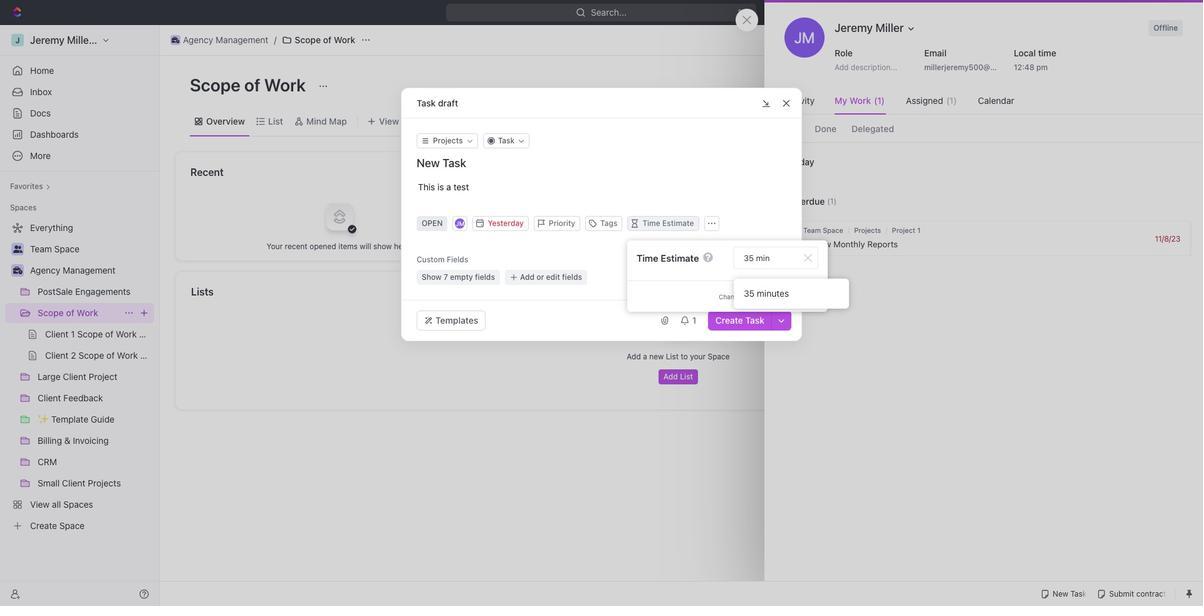 Task type: locate. For each thing, give the bounding box(es) containing it.
Type in time text field
[[734, 247, 819, 270]]

1 vertical spatial task
[[746, 315, 765, 326]]

add
[[835, 63, 849, 72], [520, 273, 535, 282], [627, 352, 641, 362], [664, 372, 678, 382]]

0 vertical spatial to
[[1037, 212, 1045, 222]]

business time image inside agency management link
[[172, 37, 179, 43]]

task down are
[[746, 315, 765, 326]]

add or edit fields button
[[505, 270, 587, 285]]

a
[[446, 182, 451, 192], [643, 352, 647, 362]]

space inside team space / projects / project 1 review monthly reports
[[823, 226, 844, 234]]

recent
[[191, 167, 224, 178]]

2 vertical spatial list
[[680, 372, 693, 382]]

0 horizontal spatial a
[[446, 182, 451, 192]]

fields for add or edit fields
[[562, 273, 582, 282]]

fields for show 7 empty fields
[[475, 273, 495, 282]]

0 horizontal spatial management
[[63, 265, 116, 276]]

client 2 project c scope of work
[[547, 227, 680, 238]]

lists
[[191, 286, 214, 298]]

here
[[1018, 212, 1035, 222]]

fields right empty
[[475, 273, 495, 282]]

0 vertical spatial management
[[216, 34, 268, 45]]

1 right projects link
[[918, 226, 921, 234]]

email
[[924, 48, 947, 58]]

review
[[804, 239, 831, 249]]

task draft
[[417, 97, 458, 108]]

2 horizontal spatial list
[[680, 372, 693, 382]]

dashboards link
[[5, 125, 154, 145]]

0 horizontal spatial agency management link
[[30, 261, 152, 281]]

recent
[[285, 242, 308, 251]]

tree inside sidebar navigation
[[5, 218, 154, 537]]

project inside team space / projects / project 1 review monthly reports
[[892, 226, 916, 234]]

time down time estimate dropdown button
[[637, 252, 659, 264]]

changes
[[719, 293, 746, 301]]

11/8/23
[[1155, 234, 1181, 244]]

tree containing agency management
[[5, 218, 154, 537]]

1 vertical spatial space
[[708, 352, 730, 362]]

time
[[1038, 48, 1057, 58]]

agency
[[183, 34, 213, 45], [30, 265, 60, 276]]

1 horizontal spatial agency
[[183, 34, 213, 45]]

2 client from the top
[[547, 227, 571, 238]]

management
[[216, 34, 268, 45], [63, 265, 116, 276]]

client
[[547, 207, 571, 217], [547, 227, 571, 238]]

space right team on the top of page
[[823, 226, 844, 234]]

1 vertical spatial to
[[681, 352, 688, 362]]

favorites
[[10, 182, 43, 191]]

team
[[804, 226, 821, 234]]

project
[[579, 207, 608, 217], [892, 226, 916, 234], [581, 227, 609, 238]]

overview
[[206, 116, 245, 126]]

fields inside add or edit fields button
[[562, 273, 582, 282]]

1 client from the top
[[547, 207, 571, 217]]

space
[[823, 226, 844, 234], [708, 352, 730, 362]]

list right new
[[666, 352, 679, 362]]

home link
[[5, 61, 154, 81]]

1 vertical spatial estimate
[[661, 252, 699, 264]]

to left your
[[681, 352, 688, 362]]

search...
[[591, 7, 627, 18]]

add down add a new list to your space
[[664, 372, 678, 382]]

1 vertical spatial 1
[[918, 226, 921, 234]]

1 horizontal spatial agency management
[[183, 34, 268, 45]]

0:02:08 button
[[1066, 5, 1128, 20]]

time estimate
[[643, 219, 694, 228], [637, 252, 699, 264]]

0 vertical spatial agency management
[[183, 34, 268, 45]]

12:48
[[1014, 63, 1035, 72]]

add down role
[[835, 63, 849, 72]]

1
[[573, 207, 577, 217], [918, 226, 921, 234]]

time estimate right c
[[643, 219, 694, 228]]

list down add a new list to your space
[[680, 372, 693, 382]]

tree
[[5, 218, 154, 537]]

2 fields from the left
[[562, 273, 582, 282]]

1 horizontal spatial fields
[[562, 273, 582, 282]]

a left new
[[643, 352, 647, 362]]

0 vertical spatial agency management link
[[167, 33, 272, 48]]

0 vertical spatial task
[[417, 97, 436, 108]]

add left new
[[627, 352, 641, 362]]

0 vertical spatial business time image
[[172, 37, 179, 43]]

local
[[1014, 48, 1036, 58]]

project left b
[[579, 207, 608, 217]]

0 horizontal spatial scope of work link
[[38, 303, 119, 323]]

work
[[334, 34, 355, 45], [264, 75, 306, 95], [850, 95, 871, 106], [657, 207, 678, 217], [659, 227, 680, 238], [77, 308, 98, 318]]

0 vertical spatial scope of work
[[295, 34, 355, 45]]

team space link
[[804, 226, 844, 234]]

0 horizontal spatial fields
[[475, 273, 495, 282]]

edit
[[546, 273, 560, 282]]

review monthly reports link
[[800, 234, 1150, 255]]

🤝 for client 2 project c scope of work
[[530, 228, 540, 237]]

this is a test
[[418, 182, 471, 192]]

list left mind at top
[[268, 116, 283, 126]]

a right is
[[446, 182, 451, 192]]

to
[[1037, 212, 1045, 222], [681, 352, 688, 362]]

0 vertical spatial 1
[[573, 207, 577, 217]]

1 horizontal spatial space
[[823, 226, 844, 234]]

0 vertical spatial 🤝
[[530, 207, 540, 217]]

to right here
[[1037, 212, 1045, 222]]

35 minutes
[[744, 288, 789, 299]]

saved
[[801, 293, 819, 301]]

1 vertical spatial agency management link
[[30, 261, 152, 281]]

of
[[323, 34, 332, 45], [244, 75, 261, 95], [646, 207, 655, 217], [648, 227, 656, 238], [66, 308, 74, 318]]

agency management link
[[167, 33, 272, 48], [30, 261, 152, 281]]

0 horizontal spatial agency
[[30, 265, 60, 276]]

1 vertical spatial agency management
[[30, 265, 116, 276]]

map
[[329, 116, 347, 126]]

time estimate down time estimate dropdown button
[[637, 252, 699, 264]]

create
[[716, 315, 743, 326]]

35 minutes button
[[739, 284, 844, 304]]

0 vertical spatial space
[[823, 226, 844, 234]]

1 vertical spatial business time image
[[13, 267, 22, 275]]

time inside time estimate dropdown button
[[643, 219, 661, 228]]

empty
[[450, 273, 473, 282]]

🤝 for client 1 project b scope of work
[[530, 207, 540, 217]]

time right c
[[643, 219, 661, 228]]

/
[[274, 34, 277, 45], [848, 226, 850, 234], [886, 226, 888, 234]]

lists button
[[191, 285, 1167, 300]]

1 vertical spatial scope of work link
[[38, 303, 119, 323]]

add for add a new list to your space
[[627, 352, 641, 362]]

1 vertical spatial agency
[[30, 265, 60, 276]]

team space / projects / project 1 review monthly reports
[[804, 226, 921, 249]]

0 vertical spatial scope of work link
[[279, 33, 359, 48]]

new button
[[967, 3, 1011, 23]]

role add description...
[[835, 48, 898, 72]]

your
[[267, 242, 283, 251]]

project up reports
[[892, 226, 916, 234]]

mind map link
[[304, 113, 347, 130]]

0 horizontal spatial to
[[681, 352, 688, 362]]

project for client 1 project b scope of work
[[579, 207, 608, 217]]

business time image
[[172, 37, 179, 43], [13, 267, 22, 275]]

project for client 2 project c scope of work
[[581, 227, 609, 238]]

scope of work link inside tree
[[38, 303, 119, 323]]

my work
[[835, 95, 871, 106]]

add left or
[[520, 273, 535, 282]]

0 horizontal spatial agency management
[[30, 265, 116, 276]]

work inside tree
[[77, 308, 98, 318]]

fields right edit on the left
[[562, 273, 582, 282]]

0 vertical spatial estimate
[[663, 219, 694, 228]]

calendar
[[978, 95, 1015, 106]]

0 vertical spatial time estimate
[[643, 219, 694, 228]]

activity
[[785, 95, 815, 106]]

inbox
[[30, 86, 52, 97]]

project right 2
[[581, 227, 609, 238]]

space right your
[[708, 352, 730, 362]]

this
[[418, 182, 435, 192]]

no lists icon. image
[[653, 302, 704, 352]]

project 1 link
[[892, 226, 921, 234]]

🤝
[[530, 207, 540, 217], [530, 228, 540, 237]]

projects
[[854, 226, 881, 234]]

0 horizontal spatial 1
[[573, 207, 577, 217]]

minutes
[[757, 288, 789, 299]]

client for client 2 project c scope of work
[[547, 227, 571, 238]]

show
[[422, 273, 442, 282]]

projects link
[[854, 226, 881, 234]]

scope
[[295, 34, 321, 45], [190, 75, 241, 95], [618, 207, 644, 217], [620, 227, 646, 238], [38, 308, 64, 318]]

1 🤝 from the top
[[530, 207, 540, 217]]

0 horizontal spatial list
[[268, 116, 283, 126]]

0 horizontal spatial business time image
[[13, 267, 22, 275]]

0:02:08
[[1079, 8, 1108, 17]]

1 horizontal spatial management
[[216, 34, 268, 45]]

1 horizontal spatial 1
[[918, 226, 921, 234]]

0 horizontal spatial task
[[417, 97, 436, 108]]

0 vertical spatial list
[[268, 116, 283, 126]]

upgrade
[[920, 7, 956, 18]]

scope of work
[[295, 34, 355, 45], [190, 75, 310, 95], [38, 308, 98, 318]]

client left 2
[[547, 227, 571, 238]]

time
[[643, 219, 661, 228], [637, 252, 659, 264]]

1 vertical spatial client
[[547, 227, 571, 238]]

custom fields
[[417, 255, 468, 265]]

monthly
[[834, 239, 865, 249]]

scope of work link
[[279, 33, 359, 48], [38, 303, 119, 323]]

1 horizontal spatial scope of work link
[[279, 33, 359, 48]]

1 up 2
[[573, 207, 577, 217]]

0 horizontal spatial space
[[708, 352, 730, 362]]

1 vertical spatial list
[[666, 352, 679, 362]]

1 vertical spatial 🤝
[[530, 228, 540, 237]]

1 horizontal spatial task
[[746, 315, 765, 326]]

docs
[[30, 108, 51, 118]]

2 vertical spatial scope of work
[[38, 308, 98, 318]]

1 vertical spatial scope of work
[[190, 75, 310, 95]]

1 horizontal spatial a
[[643, 352, 647, 362]]

0 vertical spatial time
[[643, 219, 661, 228]]

add for add or edit fields
[[520, 273, 535, 282]]

1 vertical spatial management
[[63, 265, 116, 276]]

1 horizontal spatial business time image
[[172, 37, 179, 43]]

here.
[[394, 242, 412, 251]]

1 fields from the left
[[475, 273, 495, 282]]

task left draft
[[417, 97, 436, 108]]

local time 12:48 pm
[[1014, 48, 1057, 72]]

0 vertical spatial a
[[446, 182, 451, 192]]

2 🤝 from the top
[[530, 228, 540, 237]]

0 vertical spatial client
[[547, 207, 571, 217]]

client left b
[[547, 207, 571, 217]]



Task type: describe. For each thing, give the bounding box(es) containing it.
0 horizontal spatial /
[[274, 34, 277, 45]]

automations button
[[1110, 31, 1175, 50]]

of inside tree
[[66, 308, 74, 318]]

custom
[[417, 255, 445, 265]]

add list
[[664, 372, 693, 382]]

list inside button
[[680, 372, 693, 382]]

changes are automatically saved
[[719, 293, 819, 301]]

0 vertical spatial agency
[[183, 34, 213, 45]]

create task button
[[708, 311, 772, 331]]

1 vertical spatial time estimate
[[637, 252, 699, 264]]

1 horizontal spatial list
[[666, 352, 679, 362]]

scope inside tree
[[38, 308, 64, 318]]

mind
[[306, 116, 327, 126]]

create task
[[716, 315, 765, 326]]

add or edit fields
[[520, 273, 582, 282]]

agency inside tree
[[30, 265, 60, 276]]

jm
[[795, 29, 815, 46]]

overdue
[[790, 196, 825, 207]]

7
[[444, 273, 448, 282]]

time estimate inside dropdown button
[[643, 219, 694, 228]]

upgrade link
[[902, 4, 962, 21]]

opened
[[310, 242, 336, 251]]

attach
[[1047, 212, 1071, 222]]

reports
[[868, 239, 898, 249]]

1 horizontal spatial to
[[1037, 212, 1045, 222]]

fields
[[447, 255, 468, 265]]

automatically
[[759, 293, 799, 301]]

1 horizontal spatial agency management link
[[167, 33, 272, 48]]

favorites button
[[5, 179, 56, 194]]

offline
[[1154, 23, 1178, 33]]

your recent opened items will show here.
[[267, 242, 412, 251]]

agency management inside tree
[[30, 265, 116, 276]]

no recent items image
[[314, 191, 364, 242]]

dashboards
[[30, 129, 79, 140]]

draft
[[438, 97, 458, 108]]

email millerjeremy500@gmail.com
[[924, 48, 1028, 72]]

docs link
[[5, 103, 154, 123]]

overdue tab panel
[[765, 142, 1203, 296]]

scope of work inside sidebar navigation
[[38, 308, 98, 318]]

(1)
[[828, 196, 837, 206]]

new
[[649, 352, 664, 362]]

home
[[30, 65, 54, 76]]

add for add list
[[664, 372, 678, 382]]

drop
[[979, 212, 998, 222]]

your
[[690, 352, 706, 362]]

1 vertical spatial time
[[637, 252, 659, 264]]

add inside role add description...
[[835, 63, 849, 72]]

b
[[610, 207, 616, 217]]

millerjeremy500@gmail.com
[[924, 63, 1028, 72]]

time estimate button
[[628, 216, 699, 231]]

items
[[338, 242, 358, 251]]

overview link
[[204, 113, 245, 130]]

business time image inside tree
[[13, 267, 22, 275]]

Task Name text field
[[417, 156, 789, 171]]

is
[[438, 182, 444, 192]]

sidebar navigation
[[0, 25, 160, 607]]

drop files here to attach
[[979, 212, 1071, 222]]

automations
[[1116, 34, 1168, 45]]

role
[[835, 48, 853, 58]]

add list button
[[659, 370, 698, 385]]

list link
[[266, 113, 283, 130]]

test
[[454, 182, 469, 192]]

⌘k
[[738, 7, 752, 18]]

35
[[744, 288, 755, 299]]

2 horizontal spatial /
[[886, 226, 888, 234]]

pm
[[1037, 63, 1048, 72]]

or
[[537, 273, 544, 282]]

client for client 1 project b scope of work
[[547, 207, 571, 217]]

add a new list to your space
[[627, 352, 730, 362]]

new
[[985, 7, 1003, 18]]

1 inside team space / projects / project 1 review monthly reports
[[918, 226, 921, 234]]

1 horizontal spatial /
[[848, 226, 850, 234]]

c
[[612, 227, 618, 238]]

assigned
[[906, 95, 943, 106]]

task inside 'create task' button
[[746, 315, 765, 326]]

are
[[747, 293, 757, 301]]

spaces
[[10, 203, 37, 212]]

add description... button
[[830, 60, 913, 75]]

files
[[1000, 212, 1016, 222]]

mind map
[[306, 116, 347, 126]]

management inside tree
[[63, 265, 116, 276]]

will
[[360, 242, 371, 251]]

show
[[373, 242, 392, 251]]

1 vertical spatial a
[[643, 352, 647, 362]]

estimate inside dropdown button
[[663, 219, 694, 228]]



Task type: vqa. For each thing, say whether or not it's contained in the screenshot.
Search tasks... TEXT BOX
no



